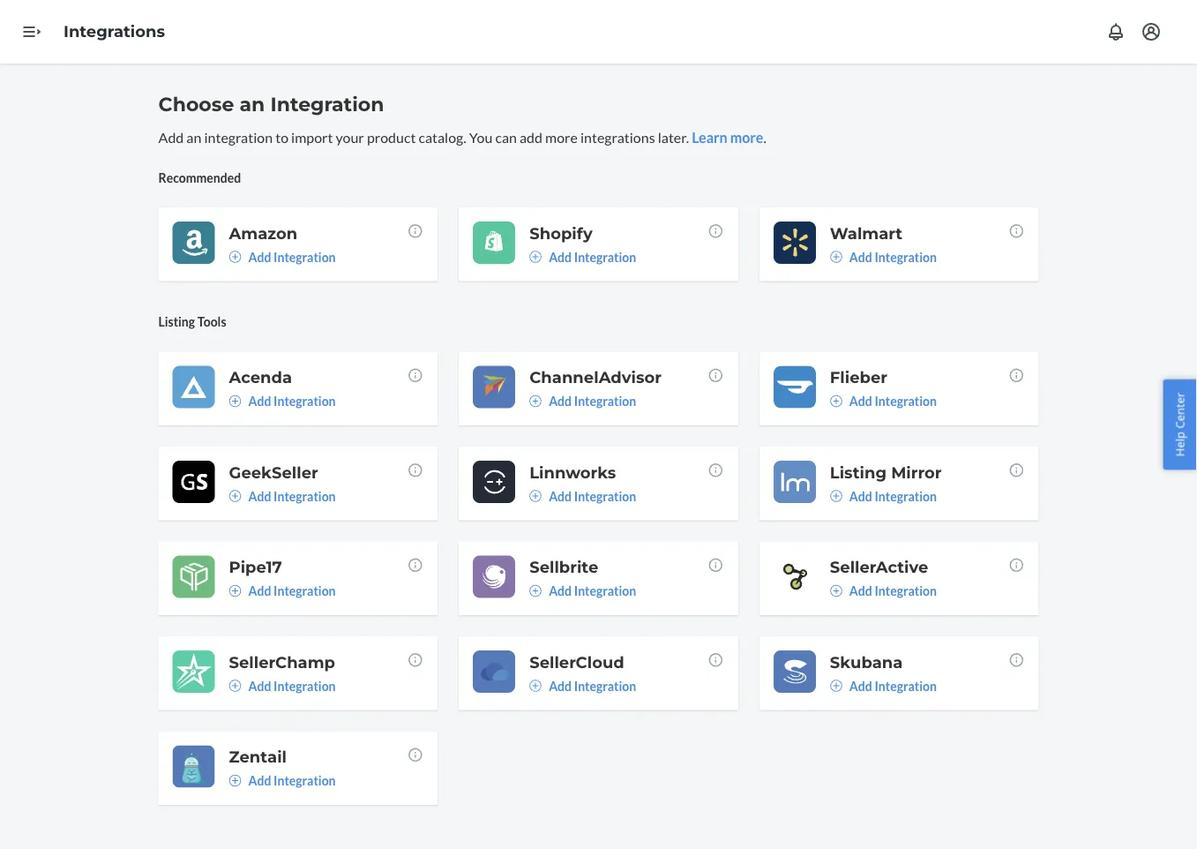 Task type: describe. For each thing, give the bounding box(es) containing it.
add integration link for geekseller
[[229, 487, 336, 505]]

open notifications image
[[1106, 21, 1127, 42]]

integration for listing mirror
[[875, 488, 937, 503]]

plus circle image for zentail
[[229, 774, 241, 787]]

add integration link for sellerchamp
[[229, 677, 336, 695]]

add integration link for walmart
[[830, 248, 937, 266]]

plus circle image for shopify
[[530, 251, 542, 263]]

add integration for skubana
[[850, 678, 937, 693]]

add integration for sellercloud
[[549, 678, 637, 693]]

integration for skubana
[[875, 678, 937, 693]]

add for zentail
[[248, 773, 271, 788]]

integration for zentail
[[274, 773, 336, 788]]

add for selleractive
[[850, 583, 873, 598]]

selleractive
[[830, 557, 929, 577]]

sellbrite
[[530, 557, 599, 577]]

integration for sellbrite
[[574, 583, 637, 598]]

integration up import
[[271, 92, 384, 116]]

add integration for linnworks
[[549, 488, 637, 503]]

walmart
[[830, 223, 903, 243]]

add integration for acenda
[[248, 394, 336, 409]]

integrations
[[64, 22, 165, 41]]

tools
[[198, 314, 226, 329]]

sellercloud
[[530, 652, 625, 672]]

add down the choose
[[158, 128, 184, 146]]

listing for listing tools
[[158, 314, 195, 329]]

flieber
[[830, 368, 888, 387]]

add integration link for pipe17
[[229, 582, 336, 600]]

integration for shopify
[[574, 249, 637, 264]]

plus circle image for walmart
[[830, 251, 843, 263]]

integration for pipe17
[[274, 583, 336, 598]]

add integration for amazon
[[248, 249, 336, 264]]

add integration for selleractive
[[850, 583, 937, 598]]

add integration for sellbrite
[[549, 583, 637, 598]]

integrations link
[[64, 22, 165, 41]]

add for flieber
[[850, 394, 873, 409]]

add integration link for zentail
[[229, 772, 336, 789]]

add integration link for channeladvisor
[[530, 392, 637, 410]]

add integration link for linnworks
[[530, 487, 637, 505]]

plus circle image for geekseller
[[229, 490, 241, 502]]

listing mirror
[[830, 462, 942, 482]]

add integration link for sellercloud
[[530, 677, 637, 695]]

mirror
[[892, 462, 942, 482]]

shopify
[[530, 223, 593, 243]]

catalog.
[[419, 128, 467, 146]]

choose
[[158, 92, 234, 116]]

add integration for flieber
[[850, 394, 937, 409]]

integration for acenda
[[274, 394, 336, 409]]

integration for sellerchamp
[[274, 678, 336, 693]]

help
[[1173, 432, 1189, 457]]

plus circle image for sellercloud
[[530, 680, 542, 692]]

add for sellercloud
[[549, 678, 572, 693]]

.
[[764, 128, 767, 146]]

plus circle image for amazon
[[229, 251, 241, 263]]

you
[[469, 128, 493, 146]]

plus circle image for sellerchamp
[[229, 680, 241, 692]]

plus circle image for linnworks
[[530, 490, 542, 502]]

recommended
[[158, 170, 241, 185]]

learn
[[692, 128, 728, 146]]

linnworks
[[530, 462, 616, 482]]

add for shopify
[[549, 249, 572, 264]]

add integration for pipe17
[[248, 583, 336, 598]]

add integration link for acenda
[[229, 392, 336, 410]]

help center button
[[1164, 379, 1198, 470]]

plus circle image for channeladvisor
[[530, 395, 542, 407]]

integration for geekseller
[[274, 488, 336, 503]]

plus circle image for selleractive
[[830, 585, 843, 597]]

add for sellerchamp
[[248, 678, 271, 693]]

acenda
[[229, 368, 292, 387]]

plus circle image for skubana
[[830, 680, 843, 692]]

to
[[276, 128, 289, 146]]

help center
[[1173, 393, 1189, 457]]

2 more from the left
[[731, 128, 764, 146]]

add integration link for amazon
[[229, 248, 336, 266]]



Task type: vqa. For each thing, say whether or not it's contained in the screenshot.
RECOMMENDED
yes



Task type: locate. For each thing, give the bounding box(es) containing it.
add for sellbrite
[[549, 583, 572, 598]]

listing for listing mirror
[[830, 462, 887, 482]]

more right add
[[546, 128, 578, 146]]

add down amazon
[[248, 249, 271, 264]]

add integration for geekseller
[[248, 488, 336, 503]]

integration down geekseller on the bottom
[[274, 488, 336, 503]]

add integration link down skubana
[[830, 677, 937, 695]]

add integration down flieber
[[850, 394, 937, 409]]

add integration link
[[229, 248, 336, 266], [530, 248, 637, 266], [830, 248, 937, 266], [229, 392, 336, 410], [530, 392, 637, 410], [830, 392, 937, 410], [229, 487, 336, 505], [530, 487, 637, 505], [830, 487, 937, 505], [229, 582, 336, 600], [530, 582, 637, 600], [830, 582, 937, 600], [229, 677, 336, 695], [530, 677, 637, 695], [830, 677, 937, 695], [229, 772, 336, 789]]

add for geekseller
[[248, 488, 271, 503]]

plus circle image down selleractive
[[830, 585, 843, 597]]

an
[[240, 92, 265, 116], [187, 128, 202, 146]]

integration down amazon
[[274, 249, 336, 264]]

0 horizontal spatial more
[[546, 128, 578, 146]]

add down sellbrite at the left of the page
[[549, 583, 572, 598]]

add integration link for selleractive
[[830, 582, 937, 600]]

add integration for sellerchamp
[[248, 678, 336, 693]]

add integration link down acenda
[[229, 392, 336, 410]]

listing tools
[[158, 314, 226, 329]]

plus circle image down acenda
[[229, 395, 241, 407]]

0 vertical spatial listing
[[158, 314, 195, 329]]

add integration link down pipe17
[[229, 582, 336, 600]]

integration down sellercloud on the bottom of page
[[574, 678, 637, 693]]

add integration link down sellerchamp
[[229, 677, 336, 695]]

integration down pipe17
[[274, 583, 336, 598]]

add down selleractive
[[850, 583, 873, 598]]

plus circle image for sellbrite
[[530, 585, 542, 597]]

add for linnworks
[[549, 488, 572, 503]]

add down sellerchamp
[[248, 678, 271, 693]]

add for walmart
[[850, 249, 873, 264]]

listing
[[158, 314, 195, 329], [830, 462, 887, 482]]

pipe17
[[229, 557, 282, 577]]

integrations
[[581, 128, 656, 146]]

choose an integration
[[158, 92, 384, 116]]

add integration down sellbrite at the left of the page
[[549, 583, 637, 598]]

add integration for channeladvisor
[[549, 394, 637, 409]]

plus circle image down walmart on the top of page
[[830, 251, 843, 263]]

sellerchamp
[[229, 652, 335, 672]]

add integration for shopify
[[549, 249, 637, 264]]

add down skubana
[[850, 678, 873, 693]]

skubana
[[830, 652, 903, 672]]

add integration down skubana
[[850, 678, 937, 693]]

an down the choose
[[187, 128, 202, 146]]

your
[[336, 128, 364, 146]]

listing left tools
[[158, 314, 195, 329]]

add down shopify
[[549, 249, 572, 264]]

integration down walmart on the top of page
[[875, 249, 937, 264]]

add for skubana
[[850, 678, 873, 693]]

add integration down walmart on the top of page
[[850, 249, 937, 264]]

add down the zentail
[[248, 773, 271, 788]]

add integration link down amazon
[[229, 248, 336, 266]]

plus circle image for flieber
[[830, 395, 843, 407]]

integration
[[204, 128, 273, 146]]

add down walmart on the top of page
[[850, 249, 873, 264]]

geekseller
[[229, 462, 318, 482]]

learn more button
[[692, 127, 764, 147]]

add integration down acenda
[[248, 394, 336, 409]]

plus circle image for pipe17
[[229, 585, 241, 597]]

integration
[[271, 92, 384, 116], [274, 249, 336, 264], [574, 249, 637, 264], [875, 249, 937, 264], [274, 394, 336, 409], [574, 394, 637, 409], [875, 394, 937, 409], [274, 488, 336, 503], [574, 488, 637, 503], [875, 488, 937, 503], [274, 583, 336, 598], [574, 583, 637, 598], [875, 583, 937, 598], [274, 678, 336, 693], [574, 678, 637, 693], [875, 678, 937, 693], [274, 773, 336, 788]]

add down acenda
[[248, 394, 271, 409]]

add integration for listing mirror
[[850, 488, 937, 503]]

add integration link for skubana
[[830, 677, 937, 695]]

add integration link down walmart on the top of page
[[830, 248, 937, 266]]

integration down acenda
[[274, 394, 336, 409]]

add
[[158, 128, 184, 146], [248, 249, 271, 264], [549, 249, 572, 264], [850, 249, 873, 264], [248, 394, 271, 409], [549, 394, 572, 409], [850, 394, 873, 409], [248, 488, 271, 503], [549, 488, 572, 503], [850, 488, 873, 503], [248, 583, 271, 598], [549, 583, 572, 598], [850, 583, 873, 598], [248, 678, 271, 693], [549, 678, 572, 693], [850, 678, 873, 693], [248, 773, 271, 788]]

add integration link down geekseller on the bottom
[[229, 487, 336, 505]]

integration for channeladvisor
[[574, 394, 637, 409]]

plus circle image down flieber
[[830, 395, 843, 407]]

add integration link down shopify
[[530, 248, 637, 266]]

zentail
[[229, 747, 287, 767]]

open navigation image
[[21, 21, 42, 42]]

plus circle image down listing mirror
[[830, 490, 843, 502]]

an up integration
[[240, 92, 265, 116]]

plus circle image for acenda
[[229, 395, 241, 407]]

add integration down sellerchamp
[[248, 678, 336, 693]]

add down pipe17
[[248, 583, 271, 598]]

add integration link for listing mirror
[[830, 487, 937, 505]]

add
[[520, 128, 543, 146]]

add integration down shopify
[[549, 249, 637, 264]]

1 horizontal spatial an
[[240, 92, 265, 116]]

add integration link down channeladvisor
[[530, 392, 637, 410]]

1 horizontal spatial more
[[731, 128, 764, 146]]

integration down sellbrite at the left of the page
[[574, 583, 637, 598]]

add for pipe17
[[248, 583, 271, 598]]

add for channeladvisor
[[549, 394, 572, 409]]

an for choose
[[240, 92, 265, 116]]

add integration link down flieber
[[830, 392, 937, 410]]

plus circle image
[[530, 251, 542, 263], [830, 251, 843, 263], [229, 395, 241, 407], [530, 395, 542, 407], [830, 395, 843, 407], [229, 490, 241, 502], [530, 490, 542, 502], [229, 680, 241, 692], [229, 774, 241, 787]]

later.
[[658, 128, 689, 146]]

integration down flieber
[[875, 394, 937, 409]]

add integration down the zentail
[[248, 773, 336, 788]]

add for amazon
[[248, 249, 271, 264]]

add down sellercloud on the bottom of page
[[549, 678, 572, 693]]

plus circle image down sellerchamp
[[229, 680, 241, 692]]

open account menu image
[[1141, 21, 1163, 42]]

add integration down amazon
[[248, 249, 336, 264]]

integration down channeladvisor
[[574, 394, 637, 409]]

plus circle image down pipe17
[[229, 585, 241, 597]]

add integration link for shopify
[[530, 248, 637, 266]]

add integration down geekseller on the bottom
[[248, 488, 336, 503]]

integration down the zentail
[[274, 773, 336, 788]]

add integration link down the zentail
[[229, 772, 336, 789]]

add for listing mirror
[[850, 488, 873, 503]]

plus circle image down the zentail
[[229, 774, 241, 787]]

integration for selleractive
[[875, 583, 937, 598]]

amazon
[[229, 223, 298, 243]]

integration down sellerchamp
[[274, 678, 336, 693]]

0 horizontal spatial listing
[[158, 314, 195, 329]]

integration down shopify
[[574, 249, 637, 264]]

plus circle image down sellercloud on the bottom of page
[[530, 680, 542, 692]]

add for acenda
[[248, 394, 271, 409]]

add integration link for sellbrite
[[530, 582, 637, 600]]

plus circle image down linnworks
[[530, 490, 542, 502]]

import
[[291, 128, 333, 146]]

plus circle image down channeladvisor
[[530, 395, 542, 407]]

add integration down pipe17
[[248, 583, 336, 598]]

integration down linnworks
[[574, 488, 637, 503]]

an for add
[[187, 128, 202, 146]]

integration down "mirror"
[[875, 488, 937, 503]]

integration for linnworks
[[574, 488, 637, 503]]

plus circle image down shopify
[[530, 251, 542, 263]]

add integration link down sellbrite at the left of the page
[[530, 582, 637, 600]]

add integration down selleractive
[[850, 583, 937, 598]]

add integration down channeladvisor
[[549, 394, 637, 409]]

1 vertical spatial listing
[[830, 462, 887, 482]]

add integration link for flieber
[[830, 392, 937, 410]]

plus circle image down skubana
[[830, 680, 843, 692]]

add down flieber
[[850, 394, 873, 409]]

add integration
[[248, 249, 336, 264], [549, 249, 637, 264], [850, 249, 937, 264], [248, 394, 336, 409], [549, 394, 637, 409], [850, 394, 937, 409], [248, 488, 336, 503], [549, 488, 637, 503], [850, 488, 937, 503], [248, 583, 336, 598], [549, 583, 637, 598], [850, 583, 937, 598], [248, 678, 336, 693], [549, 678, 637, 693], [850, 678, 937, 693], [248, 773, 336, 788]]

integration for sellercloud
[[574, 678, 637, 693]]

plus circle image for listing mirror
[[830, 490, 843, 502]]

integration down selleractive
[[875, 583, 937, 598]]

add an integration to import your product catalog. you can add more integrations later. learn more .
[[158, 128, 767, 146]]

1 horizontal spatial listing
[[830, 462, 887, 482]]

center
[[1173, 393, 1189, 429]]

integration for amazon
[[274, 249, 336, 264]]

add integration down listing mirror
[[850, 488, 937, 503]]

add integration link down sellercloud on the bottom of page
[[530, 677, 637, 695]]

more
[[546, 128, 578, 146], [731, 128, 764, 146]]

channeladvisor
[[530, 368, 662, 387]]

1 vertical spatial an
[[187, 128, 202, 146]]

add integration link down linnworks
[[530, 487, 637, 505]]

plus circle image down geekseller on the bottom
[[229, 490, 241, 502]]

integration for walmart
[[875, 249, 937, 264]]

add down listing mirror
[[850, 488, 873, 503]]

add integration for zentail
[[248, 773, 336, 788]]

integration down skubana
[[875, 678, 937, 693]]

can
[[496, 128, 517, 146]]

add integration link down listing mirror
[[830, 487, 937, 505]]

0 vertical spatial an
[[240, 92, 265, 116]]

add integration down linnworks
[[549, 488, 637, 503]]

add down geekseller on the bottom
[[248, 488, 271, 503]]

product
[[367, 128, 416, 146]]

listing left "mirror"
[[830, 462, 887, 482]]

1 more from the left
[[546, 128, 578, 146]]

more right learn
[[731, 128, 764, 146]]

0 horizontal spatial an
[[187, 128, 202, 146]]

integration for flieber
[[875, 394, 937, 409]]

add down channeladvisor
[[549, 394, 572, 409]]

add integration for walmart
[[850, 249, 937, 264]]

add integration link down selleractive
[[830, 582, 937, 600]]

plus circle image
[[229, 251, 241, 263], [830, 490, 843, 502], [229, 585, 241, 597], [530, 585, 542, 597], [830, 585, 843, 597], [530, 680, 542, 692], [830, 680, 843, 692]]

add integration down sellercloud on the bottom of page
[[549, 678, 637, 693]]

add down linnworks
[[549, 488, 572, 503]]

plus circle image down amazon
[[229, 251, 241, 263]]

plus circle image down sellbrite at the left of the page
[[530, 585, 542, 597]]



